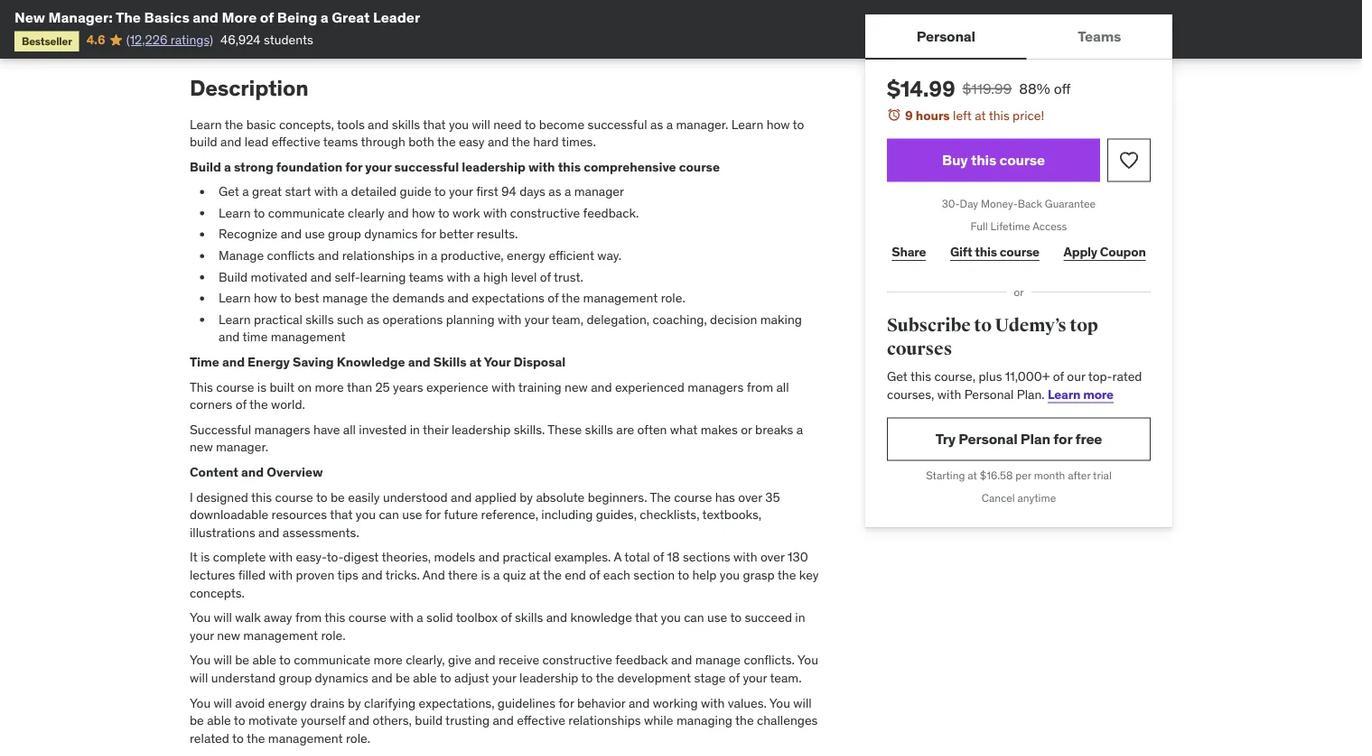 Task type: describe. For each thing, give the bounding box(es) containing it.
stage
[[695, 671, 726, 687]]

for left better
[[421, 227, 437, 243]]

drains
[[310, 696, 345, 712]]

0 horizontal spatial as
[[367, 312, 380, 328]]

and down guide
[[388, 205, 409, 222]]

a left detailed
[[341, 184, 348, 200]]

1 vertical spatial constructive
[[543, 653, 613, 669]]

personal inside get this course, plus 11,000+ of our top-rated courses, with personal plan.
[[965, 386, 1014, 403]]

0 vertical spatial how
[[767, 116, 790, 133]]

has
[[716, 490, 736, 506]]

self-
[[335, 269, 360, 286]]

development
[[618, 671, 692, 687]]

at right left
[[975, 107, 986, 123]]

of left 18
[[653, 550, 664, 566]]

1 horizontal spatial manager.
[[676, 116, 729, 133]]

such
[[337, 312, 364, 328]]

the left world.
[[249, 397, 268, 413]]

and up development
[[671, 653, 693, 669]]

more
[[222, 8, 257, 26]]

the left the course.
[[699, 26, 718, 42]]

the down learning on the left top of page
[[371, 291, 390, 307]]

your down concepts.
[[190, 628, 214, 644]]

1 vertical spatial can
[[684, 610, 705, 627]]

have inside learn the basic concepts, tools and skills that you will need to become successful as a manager. learn how to build and lead effective teams through both the easy and the hard times. build a strong foundation for your successful leadership with this comprehensive course get a great start with a detailed guide to your first 94 days as a manager learn to communicate clearly and how to work with constructive feedback. recognize and use group dynamics for better results. manage conflicts and relationships in a productive, energy efficient way. build motivated and self-learning teams with a high level of trust. learn how to best manage the demands and expectations of the management role. learn practical skills such as operations planning with your team, delegation, coaching, decision making and time management time and energy saving knowledge and skills at your disposal this course is built on more than 25 years experience with training new and experienced managers from all corners of the world. successful managers have all invested in their leadership skills. these skills are often what makes or breaks a new manager. content and overview i designed this course to be easily understood and applied by absolute beginners. the course has over 35 downloadable resources that you can use for future reference, including guides, checklists, textbooks, illustrations and assessments. it is complete with easy-to-digest theories, models and practical examples. a total of 18 sections with over 130 lectures filled with proven tips and tricks. and there is a quiz at the end of each section to help you grasp the key concepts. you will walk away from this course with a solid toolbox of skills and knowledge that you can use to succeed in your new management role. you will be able to communicate more clearly, give and receive constructive feedback and manage conflicts. you will understand group dynamics and be able to adjust your leadership to the development stage of your team. you will avoid energy drains by clarifying expectations, guidelines for behavior and working with values. you will be able to motivate yourself and others, build trusting and effective relationships while managing the challenges related to the management role.
[[314, 422, 340, 438]]

your up work
[[449, 184, 473, 200]]

1 vertical spatial role.
[[321, 628, 346, 644]]

0 horizontal spatial successful
[[395, 159, 459, 175]]

0 horizontal spatial by
[[348, 696, 361, 712]]

apply coupon button
[[1059, 234, 1151, 270]]

related
[[190, 731, 229, 747]]

everyday
[[300, 26, 351, 42]]

0 vertical spatial communicate
[[268, 205, 345, 222]]

the right applying
[[764, 8, 782, 24]]

starting
[[927, 469, 966, 483]]

courses,
[[888, 386, 935, 403]]

buy
[[943, 151, 968, 169]]

reference,
[[481, 507, 539, 524]]

and
[[423, 568, 445, 584]]

this inside 'this will allow you to make notes of your lessons learned and experiences you have with applying the course in your everyday work, making sure you get the greatest possible benefit from the course.'
[[219, 8, 242, 24]]

0 vertical spatial leadership
[[462, 159, 526, 175]]

try personal plan for free link
[[888, 418, 1151, 461]]

and down guidelines at left
[[493, 713, 514, 730]]

udemy's
[[996, 315, 1067, 337]]

guide
[[400, 184, 432, 200]]

key
[[800, 568, 819, 584]]

price!
[[1013, 107, 1045, 123]]

knowledge
[[571, 610, 633, 627]]

of up 46,924 students
[[260, 8, 274, 26]]

with up grasp
[[734, 550, 758, 566]]

with up 'results.'
[[484, 205, 507, 222]]

allow
[[267, 8, 296, 24]]

1 horizontal spatial build
[[415, 713, 443, 730]]

0 vertical spatial group
[[328, 227, 361, 243]]

will inside 'this will allow you to make notes of your lessons learned and experiences you have with applying the course in your everyday work, making sure you get the greatest possible benefit from the course.'
[[245, 8, 264, 24]]

adjust
[[455, 671, 489, 687]]

try personal plan for free
[[936, 430, 1103, 449]]

your up detailed
[[365, 159, 392, 175]]

efficient
[[549, 248, 595, 264]]

your down receive
[[492, 671, 517, 687]]

full
[[971, 220, 988, 234]]

give
[[448, 653, 472, 669]]

try
[[936, 430, 956, 449]]

46,924
[[221, 32, 261, 48]]

the up behavior
[[596, 671, 615, 687]]

and left experienced
[[591, 379, 612, 396]]

2 horizontal spatial new
[[565, 379, 588, 396]]

quiz
[[503, 568, 526, 584]]

0 vertical spatial use
[[305, 227, 325, 243]]

2 horizontal spatial is
[[481, 568, 490, 584]]

and up clarifying
[[372, 671, 393, 687]]

buy this course
[[943, 151, 1046, 169]]

0 vertical spatial build
[[190, 134, 218, 150]]

with down the your
[[492, 379, 516, 396]]

your up the sure
[[419, 8, 443, 24]]

skills up receive
[[515, 610, 543, 627]]

personal inside button
[[917, 27, 976, 45]]

get inside learn the basic concepts, tools and skills that you will need to become successful as a manager. learn how to build and lead effective teams through both the easy and the hard times. build a strong foundation for your successful leadership with this comprehensive course get a great start with a detailed guide to your first 94 days as a manager learn to communicate clearly and how to work with constructive feedback. recognize and use group dynamics for better results. manage conflicts and relationships in a productive, energy efficient way. build motivated and self-learning teams with a high level of trust. learn how to best manage the demands and expectations of the management role. learn practical skills such as operations planning with your team, delegation, coaching, decision making and time management time and energy saving knowledge and skills at your disposal this course is built on more than 25 years experience with training new and experienced managers from all corners of the world. successful managers have all invested in their leadership skills. these skills are often what makes or breaks a new manager. content and overview i designed this course to be easily understood and applied by absolute beginners. the course has over 35 downloadable resources that you can use for future reference, including guides, checklists, textbooks, illustrations and assessments. it is complete with easy-to-digest theories, models and practical examples. a total of 18 sections with over 130 lectures filled with proven tips and tricks. and there is a quiz at the end of each section to help you grasp the key concepts. you will walk away from this course with a solid toolbox of skills and knowledge that you can use to succeed in your new management role. you will be able to communicate more clearly, give and receive constructive feedback and manage conflicts. you will understand group dynamics and be able to adjust your leadership to the development stage of your team. you will avoid energy drains by clarifying expectations, guidelines for behavior and working with values. you will be able to motivate yourself and others, build trusting and effective relationships while managing the challenges related to the management role.
[[219, 184, 239, 200]]

and down the resources
[[259, 525, 280, 541]]

guides,
[[596, 507, 637, 524]]

in left their
[[410, 422, 420, 438]]

will left the understand
[[190, 671, 208, 687]]

great
[[252, 184, 282, 200]]

a
[[614, 550, 622, 566]]

$14.99
[[888, 75, 956, 102]]

a left strong on the left
[[224, 159, 231, 175]]

checklists,
[[640, 507, 700, 524]]

1 vertical spatial how
[[412, 205, 435, 222]]

2 vertical spatial from
[[295, 610, 322, 627]]

conflicts.
[[744, 653, 795, 669]]

have inside 'this will allow you to make notes of your lessons learned and experiences you have with applying the course in your everyday work, making sure you get the greatest possible benefit from the course.'
[[656, 8, 683, 24]]

will up the understand
[[214, 653, 232, 669]]

and up best
[[311, 269, 332, 286]]

subscribe
[[888, 315, 971, 337]]

a left manager
[[565, 184, 571, 200]]

lectures
[[190, 568, 235, 584]]

clearly
[[348, 205, 385, 222]]

a left the great at the top left of page
[[321, 8, 329, 26]]

with inside 'this will allow you to make notes of your lessons learned and experiences you have with applying the course in your everyday work, making sure you get the greatest possible benefit from the course.'
[[686, 8, 710, 24]]

0 vertical spatial successful
[[588, 116, 648, 133]]

2 vertical spatial personal
[[959, 430, 1018, 449]]

easy
[[459, 134, 485, 150]]

manage
[[219, 248, 264, 264]]

1 vertical spatial from
[[747, 379, 774, 396]]

of up team,
[[548, 291, 559, 307]]

access
[[1033, 220, 1068, 234]]

manager
[[575, 184, 625, 200]]

the down values.
[[736, 713, 754, 730]]

of right corners on the left
[[236, 397, 247, 413]]

get inside get this course, plus 11,000+ of our top-rated courses, with personal plan.
[[888, 369, 908, 385]]

you right help
[[720, 568, 740, 584]]

2 vertical spatial new
[[217, 628, 240, 644]]

0 vertical spatial manage
[[323, 291, 368, 307]]

the down "130"
[[778, 568, 797, 584]]

cancel
[[982, 491, 1016, 505]]

with left easy-
[[269, 550, 293, 566]]

back
[[1018, 197, 1043, 211]]

2 vertical spatial role.
[[346, 731, 371, 747]]

with right 'filled'
[[269, 568, 293, 584]]

motivate
[[249, 713, 298, 730]]

1 horizontal spatial manage
[[696, 653, 741, 669]]

and up adjust
[[475, 653, 496, 669]]

skills left the are
[[585, 422, 614, 438]]

1 vertical spatial build
[[219, 269, 248, 286]]

4.6
[[87, 32, 105, 48]]

sections
[[683, 550, 731, 566]]

working
[[653, 696, 698, 712]]

be up the understand
[[235, 653, 249, 669]]

greatest
[[526, 26, 573, 42]]

feedback
[[616, 653, 668, 669]]

11,000+
[[1006, 369, 1051, 385]]

great
[[332, 8, 370, 26]]

this up downloadable
[[251, 490, 272, 506]]

off
[[1054, 79, 1071, 98]]

designed
[[196, 490, 248, 506]]

1 vertical spatial leadership
[[452, 422, 511, 438]]

0 horizontal spatial effective
[[272, 134, 320, 150]]

of right toolbox
[[501, 610, 512, 627]]

1 vertical spatial relationships
[[569, 713, 641, 730]]

2 vertical spatial leadership
[[520, 671, 579, 687]]

1 vertical spatial able
[[413, 671, 437, 687]]

apply coupon
[[1064, 244, 1147, 260]]

you down lessons
[[460, 26, 480, 42]]

tab list containing personal
[[866, 14, 1173, 60]]

clearly,
[[406, 653, 445, 669]]

management up delegation,
[[583, 291, 658, 307]]

values.
[[728, 696, 767, 712]]

of inside 'this will allow you to make notes of your lessons learned and experiences you have with applying the course in your everyday work, making sure you get the greatest possible benefit from the course.'
[[405, 8, 416, 24]]

from inside 'this will allow you to make notes of your lessons learned and experiences you have with applying the course in your everyday work, making sure you get the greatest possible benefit from the course.'
[[670, 26, 696, 42]]

walk
[[235, 610, 261, 627]]

1 horizontal spatial able
[[253, 653, 277, 669]]

illustrations
[[190, 525, 256, 541]]

0 vertical spatial dynamics
[[364, 227, 418, 243]]

course inside 'this will allow you to make notes of your lessons learned and experiences you have with applying the course in your everyday work, making sure you get the greatest possible benefit from the course.'
[[219, 26, 257, 42]]

recognize
[[219, 227, 278, 243]]

makes
[[701, 422, 738, 438]]

0 vertical spatial or
[[1014, 285, 1024, 299]]

toolbox
[[456, 610, 498, 627]]

beginners.
[[588, 490, 648, 506]]

be left easily
[[331, 490, 345, 506]]

to-
[[327, 550, 344, 566]]

and right content
[[241, 465, 264, 481]]

get
[[483, 26, 502, 42]]

understand
[[211, 671, 276, 687]]

your left team,
[[525, 312, 549, 328]]

in right succeed
[[796, 610, 806, 627]]

way.
[[598, 248, 622, 264]]

2 vertical spatial able
[[207, 713, 231, 730]]

2 vertical spatial that
[[635, 610, 658, 627]]

your down "conflicts."
[[743, 671, 768, 687]]

0 horizontal spatial group
[[279, 671, 312, 687]]

models
[[434, 550, 476, 566]]

you up benefit
[[633, 8, 653, 24]]

1 vertical spatial manager.
[[216, 440, 268, 456]]

with inside get this course, plus 11,000+ of our top-rated courses, with personal plan.
[[938, 386, 962, 403]]

this left price!
[[989, 107, 1010, 123]]

xsmall image
[[190, 7, 204, 25]]

and left time
[[219, 330, 240, 346]]

(12,226 ratings)
[[126, 32, 213, 48]]

will left the avoid
[[214, 696, 232, 712]]

tricks.
[[386, 568, 420, 584]]

their
[[423, 422, 449, 438]]

both
[[409, 134, 435, 150]]

you up everyday
[[299, 8, 319, 24]]

course inside 'link'
[[1000, 244, 1040, 260]]

a left solid
[[417, 610, 424, 627]]

2 vertical spatial use
[[708, 610, 728, 627]]

with down productive,
[[447, 269, 471, 286]]

coupon
[[1101, 244, 1147, 260]]

94
[[502, 184, 517, 200]]

making inside 'this will allow you to make notes of your lessons learned and experiences you have with applying the course in your everyday work, making sure you get the greatest possible benefit from the course.'
[[387, 26, 429, 42]]

1 vertical spatial over
[[761, 550, 785, 566]]

top
[[1070, 315, 1099, 337]]

for left behavior
[[559, 696, 574, 712]]

1 vertical spatial practical
[[503, 550, 552, 566]]

1 horizontal spatial effective
[[517, 713, 566, 730]]

of inside get this course, plus 11,000+ of our top-rated courses, with personal plan.
[[1054, 369, 1065, 385]]

with up managing at the bottom
[[701, 696, 725, 712]]

lessons
[[446, 8, 489, 24]]

learning
[[360, 269, 406, 286]]

in up demands
[[418, 248, 428, 264]]

0 vertical spatial build
[[190, 159, 221, 175]]

and up while
[[629, 696, 650, 712]]

$119.99
[[963, 79, 1013, 98]]

a left quiz
[[493, 568, 500, 584]]

this inside get this course, plus 11,000+ of our top-rated courses, with personal plan.
[[911, 369, 932, 385]]

and up planning
[[448, 291, 469, 307]]

operations
[[383, 312, 443, 328]]

receive
[[499, 653, 540, 669]]

will up "easy"
[[472, 116, 491, 133]]

1 horizontal spatial by
[[520, 490, 533, 506]]

0 horizontal spatial all
[[343, 422, 356, 438]]

management up saving
[[271, 330, 346, 346]]

the left basic
[[225, 116, 243, 133]]

and up self- at the top of page
[[318, 248, 339, 264]]

teams button
[[1027, 14, 1173, 58]]

the down need
[[512, 134, 530, 150]]

of right stage in the right bottom of the page
[[729, 671, 740, 687]]

and right time
[[222, 355, 245, 371]]

training
[[519, 379, 562, 396]]

others,
[[373, 713, 412, 730]]

1 horizontal spatial that
[[423, 116, 446, 133]]

downloadable
[[190, 507, 269, 524]]

0 vertical spatial energy
[[507, 248, 546, 264]]

0 horizontal spatial teams
[[323, 134, 358, 150]]

1 vertical spatial communicate
[[294, 653, 371, 669]]



Task type: vqa. For each thing, say whether or not it's contained in the screenshot.
bottommost as
yes



Task type: locate. For each thing, give the bounding box(es) containing it.
breaks
[[756, 422, 794, 438]]

be
[[331, 490, 345, 506], [235, 653, 249, 669], [396, 671, 410, 687], [190, 713, 204, 730]]

notes
[[370, 8, 402, 24]]

0 vertical spatial able
[[253, 653, 277, 669]]

and down digest
[[362, 568, 383, 584]]

gift this course
[[951, 244, 1040, 260]]

skills.
[[514, 422, 545, 438]]

0 horizontal spatial relationships
[[342, 248, 415, 264]]

of right level
[[540, 269, 551, 286]]

1 vertical spatial energy
[[268, 696, 307, 712]]

that up assessments.
[[330, 507, 353, 524]]

this right the buy
[[971, 151, 997, 169]]

1 horizontal spatial the
[[650, 490, 671, 506]]

buy this course button
[[888, 139, 1101, 182]]

1 horizontal spatial teams
[[409, 269, 444, 286]]

1 vertical spatial by
[[348, 696, 361, 712]]

a up comprehensive at the top of the page
[[667, 116, 673, 133]]

is left built
[[257, 379, 267, 396]]

able
[[253, 653, 277, 669], [413, 671, 437, 687], [207, 713, 231, 730]]

work
[[453, 205, 480, 222]]

coaching,
[[653, 312, 707, 328]]

0 horizontal spatial have
[[314, 422, 340, 438]]

successful up times.
[[588, 116, 648, 133]]

personal down the plus
[[965, 386, 1014, 403]]

with down expectations
[[498, 312, 522, 328]]

saving
[[293, 355, 334, 371]]

our
[[1068, 369, 1086, 385]]

0 horizontal spatial managers
[[254, 422, 311, 438]]

2 horizontal spatial from
[[747, 379, 774, 396]]

dynamics up drains
[[315, 671, 369, 687]]

grasp
[[743, 568, 775, 584]]

build left strong on the left
[[190, 159, 221, 175]]

as up comprehensive at the top of the page
[[651, 116, 664, 133]]

skills
[[392, 116, 420, 133], [306, 312, 334, 328], [585, 422, 614, 438], [515, 610, 543, 627]]

the down learned
[[505, 26, 523, 42]]

bestseller
[[22, 34, 72, 48]]

successful down both on the left
[[395, 159, 459, 175]]

applied
[[475, 490, 517, 506]]

role. down clarifying
[[346, 731, 371, 747]]

1 vertical spatial use
[[402, 507, 423, 524]]

$14.99 $119.99 88% off
[[888, 75, 1071, 102]]

1 vertical spatial new
[[190, 440, 213, 456]]

the right both on the left
[[437, 134, 456, 150]]

course,
[[935, 369, 976, 385]]

effective down concepts,
[[272, 134, 320, 150]]

build down manage
[[219, 269, 248, 286]]

1 vertical spatial or
[[741, 422, 753, 438]]

planning
[[446, 312, 495, 328]]

tab list
[[866, 14, 1173, 60]]

making inside learn the basic concepts, tools and skills that you will need to become successful as a manager. learn how to build and lead effective teams through both the easy and the hard times. build a strong foundation for your successful leadership with this comprehensive course get a great start with a detailed guide to your first 94 days as a manager learn to communicate clearly and how to work with constructive feedback. recognize and use group dynamics for better results. manage conflicts and relationships in a productive, energy efficient way. build motivated and self-learning teams with a high level of trust. learn how to best manage the demands and expectations of the management role. learn practical skills such as operations planning with your team, delegation, coaching, decision making and time management time and energy saving knowledge and skills at your disposal this course is built on more than 25 years experience with training new and experienced managers from all corners of the world. successful managers have all invested in their leadership skills. these skills are often what makes or breaks a new manager. content and overview i designed this course to be easily understood and applied by absolute beginners. the course has over 35 downloadable resources that you can use for future reference, including guides, checklists, textbooks, illustrations and assessments. it is complete with easy-to-digest theories, models and practical examples. a total of 18 sections with over 130 lectures filled with proven tips and tricks. and there is a quiz at the end of each section to help you grasp the key concepts. you will walk away from this course with a solid toolbox of skills and knowledge that you can use to succeed in your new management role. you will be able to communicate more clearly, give and receive constructive feedback and manage conflicts. you will understand group dynamics and be able to adjust your leadership to the development stage of your team. you will avoid energy drains by clarifying expectations, guidelines for behavior and working with values. you will be able to motivate yourself and others, build trusting and effective relationships while managing the challenges related to the management role.
[[761, 312, 802, 328]]

be up clarifying
[[396, 671, 410, 687]]

through
[[361, 134, 406, 150]]

team,
[[552, 312, 584, 328]]

1 horizontal spatial more
[[374, 653, 403, 669]]

a left high
[[474, 269, 481, 286]]

you down "section"
[[661, 610, 681, 627]]

over left 35 in the bottom of the page
[[739, 490, 763, 506]]

2 horizontal spatial how
[[767, 116, 790, 133]]

you up "easy"
[[449, 116, 469, 133]]

0 vertical spatial have
[[656, 8, 683, 24]]

this down times.
[[558, 159, 581, 175]]

communicate up drains
[[294, 653, 371, 669]]

0 vertical spatial can
[[379, 507, 399, 524]]

1 horizontal spatial as
[[549, 184, 562, 200]]

best
[[295, 291, 320, 307]]

hard
[[534, 134, 559, 150]]

this inside learn the basic concepts, tools and skills that you will need to become successful as a manager. learn how to build and lead effective teams through both the easy and the hard times. build a strong foundation for your successful leadership with this comprehensive course get a great start with a detailed guide to your first 94 days as a manager learn to communicate clearly and how to work with constructive feedback. recognize and use group dynamics for better results. manage conflicts and relationships in a productive, energy efficient way. build motivated and self-learning teams with a high level of trust. learn how to best manage the demands and expectations of the management role. learn practical skills such as operations planning with your team, delegation, coaching, decision making and time management time and energy saving knowledge and skills at your disposal this course is built on more than 25 years experience with training new and experienced managers from all corners of the world. successful managers have all invested in their leadership skills. these skills are often what makes or breaks a new manager. content and overview i designed this course to be easily understood and applied by absolute beginners. the course has over 35 downloadable resources that you can use for future reference, including guides, checklists, textbooks, illustrations and assessments. it is complete with easy-to-digest theories, models and practical examples. a total of 18 sections with over 130 lectures filled with proven tips and tricks. and there is a quiz at the end of each section to help you grasp the key concepts. you will walk away from this course with a solid toolbox of skills and knowledge that you can use to succeed in your new management role. you will be able to communicate more clearly, give and receive constructive feedback and manage conflicts. you will understand group dynamics and be able to adjust your leadership to the development stage of your team. you will avoid energy drains by clarifying expectations, guidelines for behavior and working with values. you will be able to motivate yourself and others, build trusting and effective relationships while managing the challenges related to the management role.
[[190, 379, 213, 396]]

trial
[[1094, 469, 1112, 483]]

as right such
[[367, 312, 380, 328]]

with left solid
[[390, 610, 414, 627]]

that
[[423, 116, 446, 133], [330, 507, 353, 524], [635, 610, 658, 627]]

managers
[[688, 379, 744, 396], [254, 422, 311, 438]]

1 horizontal spatial managers
[[688, 379, 744, 396]]

0 horizontal spatial more
[[315, 379, 344, 396]]

the inside learn the basic concepts, tools and skills that you will need to become successful as a manager. learn how to build and lead effective teams through both the easy and the hard times. build a strong foundation for your successful leadership with this comprehensive course get a great start with a detailed guide to your first 94 days as a manager learn to communicate clearly and how to work with constructive feedback. recognize and use group dynamics for better results. manage conflicts and relationships in a productive, energy efficient way. build motivated and self-learning teams with a high level of trust. learn how to best manage the demands and expectations of the management role. learn practical skills such as operations planning with your team, delegation, coaching, decision making and time management time and energy saving knowledge and skills at your disposal this course is built on more than 25 years experience with training new and experienced managers from all corners of the world. successful managers have all invested in their leadership skills. these skills are often what makes or breaks a new manager. content and overview i designed this course to be easily understood and applied by absolute beginners. the course has over 35 downloadable resources that you can use for future reference, including guides, checklists, textbooks, illustrations and assessments. it is complete with easy-to-digest theories, models and practical examples. a total of 18 sections with over 130 lectures filled with proven tips and tricks. and there is a quiz at the end of each section to help you grasp the key concepts. you will walk away from this course with a solid toolbox of skills and knowledge that you can use to succeed in your new management role. you will be able to communicate more clearly, give and receive constructive feedback and manage conflicts. you will understand group dynamics and be able to adjust your leadership to the development stage of your team. you will avoid energy drains by clarifying expectations, guidelines for behavior and working with values. you will be able to motivate yourself and others, build trusting and effective relationships while managing the challenges related to the management role.
[[650, 490, 671, 506]]

trusting
[[446, 713, 490, 730]]

skills
[[434, 355, 467, 371]]

there
[[448, 568, 478, 584]]

a left productive,
[[431, 248, 438, 264]]

have up benefit
[[656, 8, 683, 24]]

1 horizontal spatial new
[[217, 628, 240, 644]]

0 vertical spatial personal
[[917, 27, 976, 45]]

1 vertical spatial is
[[201, 550, 210, 566]]

new down walk
[[217, 628, 240, 644]]

share button
[[888, 234, 931, 270]]

this
[[989, 107, 1010, 123], [971, 151, 997, 169], [558, 159, 581, 175], [975, 244, 998, 260], [911, 369, 932, 385], [251, 490, 272, 506], [325, 610, 346, 627]]

you down easily
[[356, 507, 376, 524]]

plus
[[979, 369, 1003, 385]]

productive,
[[441, 248, 504, 264]]

0 vertical spatial is
[[257, 379, 267, 396]]

30-day money-back guarantee full lifetime access
[[942, 197, 1096, 234]]

and down need
[[488, 134, 509, 150]]

will up the challenges
[[794, 696, 812, 712]]

0 vertical spatial role.
[[661, 291, 686, 307]]

and up future
[[451, 490, 472, 506]]

at left $16.58
[[968, 469, 978, 483]]

being
[[277, 8, 318, 26]]

2 horizontal spatial that
[[635, 610, 658, 627]]

0 vertical spatial over
[[739, 490, 763, 506]]

the
[[116, 8, 141, 26], [650, 490, 671, 506]]

0 horizontal spatial this
[[190, 379, 213, 396]]

from right away in the bottom of the page
[[295, 610, 322, 627]]

over
[[739, 490, 763, 506], [761, 550, 785, 566]]

1 horizontal spatial is
[[257, 379, 267, 396]]

skills up both on the left
[[392, 116, 420, 133]]

1 vertical spatial the
[[650, 490, 671, 506]]

0 vertical spatial teams
[[323, 134, 358, 150]]

able down clearly,
[[413, 671, 437, 687]]

by up reference,
[[520, 490, 533, 506]]

by right drains
[[348, 696, 361, 712]]

alarm image
[[888, 108, 902, 122]]

1 horizontal spatial energy
[[507, 248, 546, 264]]

and up conflicts
[[281, 227, 302, 243]]

the down motivate in the left of the page
[[247, 731, 265, 747]]

and left lead
[[221, 134, 242, 150]]

with down the hard
[[529, 159, 555, 175]]

have
[[656, 8, 683, 24], [314, 422, 340, 438]]

concepts,
[[279, 116, 334, 133]]

constructive down days
[[511, 205, 580, 222]]

experiences
[[562, 8, 630, 24]]

0 horizontal spatial able
[[207, 713, 231, 730]]

learn more
[[1048, 386, 1114, 403]]

end
[[565, 568, 586, 584]]

1 vertical spatial group
[[279, 671, 312, 687]]

0 horizontal spatial practical
[[254, 312, 303, 328]]

manager:
[[48, 8, 113, 26]]

conflicts
[[267, 248, 315, 264]]

effective
[[272, 134, 320, 150], [517, 713, 566, 730]]

0 vertical spatial this
[[219, 8, 242, 24]]

at inside starting at $16.58 per month after trial cancel anytime
[[968, 469, 978, 483]]

money-
[[981, 197, 1018, 211]]

day
[[960, 197, 979, 211]]

1 vertical spatial dynamics
[[315, 671, 369, 687]]

1 horizontal spatial all
[[777, 379, 790, 396]]

on
[[298, 379, 312, 396]]

and up years
[[408, 355, 431, 371]]

personal up $16.58
[[959, 430, 1018, 449]]

0 vertical spatial constructive
[[511, 205, 580, 222]]

0 horizontal spatial from
[[295, 610, 322, 627]]

2 horizontal spatial more
[[1084, 386, 1114, 403]]

learn the basic concepts, tools and skills that you will need to become successful as a manager. learn how to build and lead effective teams through both the easy and the hard times. build a strong foundation for your successful leadership with this comprehensive course get a great start with a detailed guide to your first 94 days as a manager learn to communicate clearly and how to work with constructive feedback. recognize and use group dynamics for better results. manage conflicts and relationships in a productive, energy efficient way. build motivated and self-learning teams with a high level of trust. learn how to best manage the demands and expectations of the management role. learn practical skills such as operations planning with your team, delegation, coaching, decision making and time management time and energy saving knowledge and skills at your disposal this course is built on more than 25 years experience with training new and experienced managers from all corners of the world. successful managers have all invested in their leadership skills. these skills are often what makes or breaks a new manager. content and overview i designed this course to be easily understood and applied by absolute beginners. the course has over 35 downloadable resources that you can use for future reference, including guides, checklists, textbooks, illustrations and assessments. it is complete with easy-to-digest theories, models and practical examples. a total of 18 sections with over 130 lectures filled with proven tips and tricks. and there is a quiz at the end of each section to help you grasp the key concepts. you will walk away from this course with a solid toolbox of skills and knowledge that you can use to succeed in your new management role. you will be able to communicate more clearly, give and receive constructive feedback and manage conflicts. you will understand group dynamics and be able to adjust your leadership to the development stage of your team. you will avoid energy drains by clarifying expectations, guidelines for behavior and working with values. you will be able to motivate yourself and others, build trusting and effective relationships while managing the challenges related to the management role.
[[190, 116, 819, 747]]

0 vertical spatial new
[[565, 379, 588, 396]]

basics
[[144, 8, 190, 26]]

1 horizontal spatial have
[[656, 8, 683, 24]]

1 vertical spatial this
[[190, 379, 213, 396]]

2 horizontal spatial as
[[651, 116, 664, 133]]

easy-
[[296, 550, 327, 566]]

and left knowledge
[[547, 610, 568, 627]]

with
[[686, 8, 710, 24], [529, 159, 555, 175], [314, 184, 338, 200], [484, 205, 507, 222], [447, 269, 471, 286], [498, 312, 522, 328], [492, 379, 516, 396], [938, 386, 962, 403], [269, 550, 293, 566], [734, 550, 758, 566], [269, 568, 293, 584], [390, 610, 414, 627], [701, 696, 725, 712]]

the up (12,226
[[116, 8, 141, 26]]

what
[[670, 422, 698, 438]]

away
[[264, 610, 292, 627]]

0 horizontal spatial the
[[116, 8, 141, 26]]

of right end
[[590, 568, 601, 584]]

tools
[[337, 116, 365, 133]]

management down yourself
[[268, 731, 343, 747]]

all up the breaks
[[777, 379, 790, 396]]

by
[[520, 490, 533, 506], [348, 696, 361, 712]]

can down help
[[684, 610, 705, 627]]

1 horizontal spatial from
[[670, 26, 696, 42]]

invested
[[359, 422, 407, 438]]

lead
[[245, 134, 269, 150]]

use down help
[[708, 610, 728, 627]]

management down away in the bottom of the page
[[243, 628, 318, 644]]

at right quiz
[[529, 568, 541, 584]]

this inside buy this course button
[[971, 151, 997, 169]]

and up the through
[[368, 116, 389, 133]]

88%
[[1020, 79, 1051, 98]]

tips
[[338, 568, 359, 584]]

0 horizontal spatial is
[[201, 550, 210, 566]]

experience
[[426, 379, 489, 396]]

1 vertical spatial have
[[314, 422, 340, 438]]

or right makes
[[741, 422, 753, 438]]

managers up makes
[[688, 379, 744, 396]]

this right 'gift'
[[975, 244, 998, 260]]

will left allow
[[245, 8, 264, 24]]

to inside 'this will allow you to make notes of your lessons learned and experiences you have with applying the course in your everyday work, making sure you get the greatest possible benefit from the course.'
[[322, 8, 333, 24]]

wishlist image
[[1119, 150, 1141, 171]]

high
[[484, 269, 508, 286]]

2 vertical spatial as
[[367, 312, 380, 328]]

plan
[[1021, 430, 1051, 449]]

1 vertical spatial all
[[343, 422, 356, 438]]

guidelines
[[498, 696, 556, 712]]

1 vertical spatial effective
[[517, 713, 566, 730]]

constructive
[[511, 205, 580, 222], [543, 653, 613, 669]]

0 horizontal spatial or
[[741, 422, 753, 438]]

it
[[190, 550, 198, 566]]

0 horizontal spatial manager.
[[216, 440, 268, 456]]

future
[[444, 507, 478, 524]]

1 vertical spatial get
[[888, 369, 908, 385]]

level
[[511, 269, 537, 286]]

expectations
[[472, 291, 545, 307]]

able up the understand
[[253, 653, 277, 669]]

0 horizontal spatial that
[[330, 507, 353, 524]]

1 horizontal spatial group
[[328, 227, 361, 243]]

1 horizontal spatial get
[[888, 369, 908, 385]]

course inside button
[[1000, 151, 1046, 169]]

for down understood at the bottom of the page
[[426, 507, 441, 524]]

and up 'ratings)' on the left top of page
[[193, 8, 219, 26]]

1 vertical spatial as
[[549, 184, 562, 200]]

with right start
[[314, 184, 338, 200]]

or inside learn the basic concepts, tools and skills that you will need to become successful as a manager. learn how to build and lead effective teams through both the easy and the hard times. build a strong foundation for your successful leadership with this comprehensive course get a great start with a detailed guide to your first 94 days as a manager learn to communicate clearly and how to work with constructive feedback. recognize and use group dynamics for better results. manage conflicts and relationships in a productive, energy efficient way. build motivated and self-learning teams with a high level of trust. learn how to best manage the demands and expectations of the management role. learn practical skills such as operations planning with your team, delegation, coaching, decision making and time management time and energy saving knowledge and skills at your disposal this course is built on more than 25 years experience with training new and experienced managers from all corners of the world. successful managers have all invested in their leadership skills. these skills are often what makes or breaks a new manager. content and overview i designed this course to be easily understood and applied by absolute beginners. the course has over 35 downloadable resources that you can use for future reference, including guides, checklists, textbooks, illustrations and assessments. it is complete with easy-to-digest theories, models and practical examples. a total of 18 sections with over 130 lectures filled with proven tips and tricks. and there is a quiz at the end of each section to help you grasp the key concepts. you will walk away from this course with a solid toolbox of skills and knowledge that you can use to succeed in your new management role. you will be able to communicate more clearly, give and receive constructive feedback and manage conflicts. you will understand group dynamics and be able to adjust your leadership to the development stage of your team. you will avoid energy drains by clarifying expectations, guidelines for behavior and working with values. you will be able to motivate yourself and others, build trusting and effective relationships while managing the challenges related to the management role.
[[741, 422, 753, 438]]

0 horizontal spatial new
[[190, 440, 213, 456]]

while
[[644, 713, 674, 730]]

for left free
[[1054, 430, 1073, 449]]

all left invested
[[343, 422, 356, 438]]

will left walk
[[214, 610, 232, 627]]

25
[[375, 379, 390, 396]]

teams up demands
[[409, 269, 444, 286]]

learn more link
[[1048, 386, 1114, 403]]

0 vertical spatial from
[[670, 26, 696, 42]]

practical up time
[[254, 312, 303, 328]]

1 horizontal spatial can
[[684, 610, 705, 627]]

description
[[190, 75, 309, 102]]

0 horizontal spatial get
[[219, 184, 239, 200]]

1 vertical spatial making
[[761, 312, 802, 328]]

sure
[[432, 26, 457, 42]]

a right the breaks
[[797, 422, 804, 438]]

0 horizontal spatial how
[[254, 291, 277, 307]]

successful
[[190, 422, 251, 438]]

from
[[670, 26, 696, 42], [747, 379, 774, 396], [295, 610, 322, 627]]

9 hours left at this price!
[[906, 107, 1045, 123]]

the up checklists,
[[650, 490, 671, 506]]

0 vertical spatial all
[[777, 379, 790, 396]]

a left great at the top left of the page
[[242, 184, 249, 200]]

the down trust.
[[562, 291, 580, 307]]

1 horizontal spatial successful
[[588, 116, 648, 133]]

including
[[542, 507, 593, 524]]

energy up level
[[507, 248, 546, 264]]

this up courses,
[[911, 369, 932, 385]]

digest
[[344, 550, 379, 566]]

0 horizontal spatial manage
[[323, 291, 368, 307]]

1 vertical spatial build
[[415, 713, 443, 730]]

this inside gift this course 'link'
[[975, 244, 998, 260]]

team.
[[770, 671, 802, 687]]

use down understood at the bottom of the page
[[402, 507, 423, 524]]

for up detailed
[[346, 159, 363, 175]]

0 vertical spatial that
[[423, 116, 446, 133]]

left
[[954, 107, 972, 123]]

after
[[1068, 469, 1091, 483]]

and inside 'this will allow you to make notes of your lessons learned and experiences you have with applying the course in your everyday work, making sure you get the greatest possible benefit from the course.'
[[538, 8, 559, 24]]

group
[[328, 227, 361, 243], [279, 671, 312, 687]]

complete
[[213, 550, 266, 566]]

1 vertical spatial that
[[330, 507, 353, 524]]

0 vertical spatial the
[[116, 8, 141, 26]]

leadership right their
[[452, 422, 511, 438]]

1 vertical spatial teams
[[409, 269, 444, 286]]

1 horizontal spatial relationships
[[569, 713, 641, 730]]

in inside 'this will allow you to make notes of your lessons learned and experiences you have with applying the course in your everyday work, making sure you get the greatest possible benefit from the course.'
[[260, 26, 270, 42]]

2 vertical spatial is
[[481, 568, 490, 584]]

of left "our"
[[1054, 369, 1065, 385]]

to inside subscribe to udemy's top courses
[[975, 315, 992, 337]]

time
[[190, 355, 219, 371]]

with left applying
[[686, 8, 710, 24]]

0 vertical spatial managers
[[688, 379, 744, 396]]



